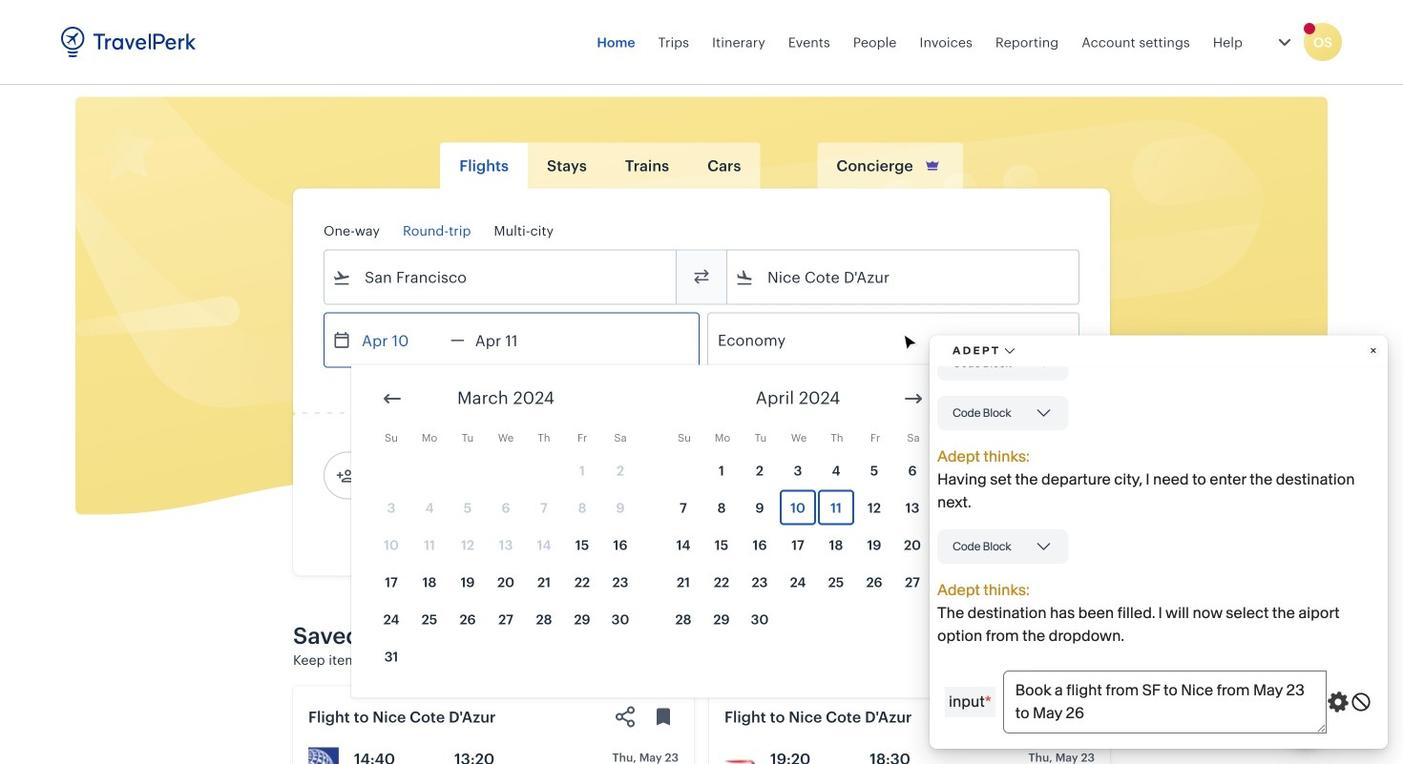 Task type: locate. For each thing, give the bounding box(es) containing it.
move forward to switch to the next month. image
[[902, 388, 925, 411]]

Return text field
[[465, 314, 564, 367]]



Task type: vqa. For each thing, say whether or not it's contained in the screenshot.
Return text box
yes



Task type: describe. For each thing, give the bounding box(es) containing it.
calendar application
[[351, 365, 1404, 699]]

To search field
[[754, 262, 1054, 293]]

british airways image
[[725, 748, 755, 765]]

move backward to switch to the previous month. image
[[381, 388, 404, 411]]

From search field
[[351, 262, 651, 293]]

Depart text field
[[351, 314, 451, 367]]

united airlines image
[[308, 748, 339, 765]]



